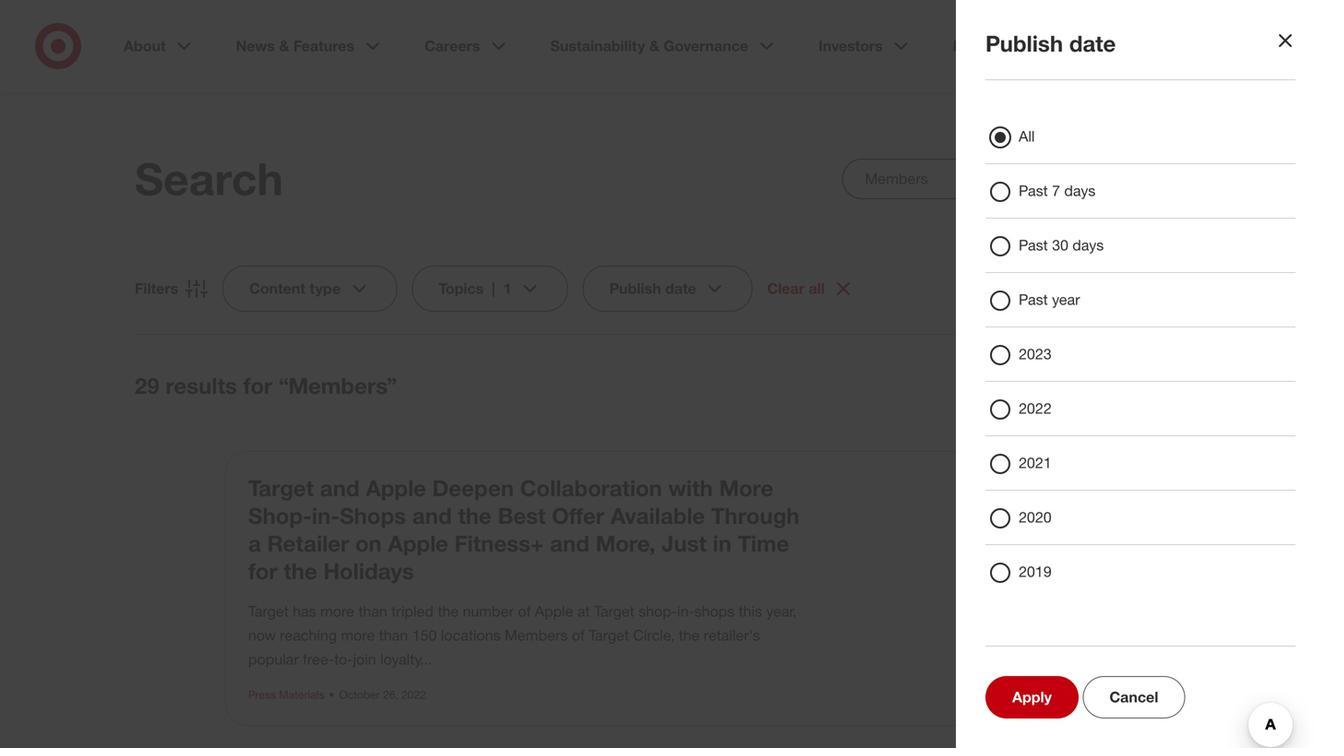 Task type: describe. For each thing, give the bounding box(es) containing it.
topics  |  1
[[439, 280, 512, 298]]

the down shops
[[679, 627, 700, 645]]

publish inside button
[[609, 280, 661, 298]]

150
[[412, 627, 437, 645]]

in- inside target and apple deepen collaboration with more shop-in-shops and the best offer available through a retailer on apple fitness+ and more, just in time for the holidays
[[312, 502, 340, 529]]

number
[[463, 603, 514, 621]]

Past year radio
[[989, 290, 1011, 312]]

"members"
[[279, 372, 397, 399]]

now
[[248, 627, 276, 645]]

collaboration
[[520, 475, 662, 502]]

target up now
[[248, 603, 289, 621]]

publish date button
[[583, 266, 753, 312]]

results
[[166, 372, 237, 399]]

locations
[[441, 627, 501, 645]]

shops
[[694, 603, 735, 621]]

past for past year
[[1019, 291, 1048, 309]]

free-
[[303, 651, 334, 669]]

search
[[135, 152, 283, 206]]

clear all
[[767, 280, 825, 298]]

clear
[[767, 280, 805, 298]]

0 horizontal spatial of
[[518, 603, 531, 621]]

0 vertical spatial for
[[243, 372, 272, 399]]

this
[[739, 603, 762, 621]]

members
[[505, 627, 568, 645]]

1 vertical spatial than
[[379, 627, 408, 645]]

reaching
[[280, 627, 337, 645]]

target right at on the bottom
[[594, 603, 634, 621]]

1 vertical spatial more
[[341, 627, 375, 645]]

circle,
[[633, 627, 675, 645]]

0 vertical spatial than
[[358, 603, 387, 621]]

All radio
[[989, 126, 1011, 149]]

shops
[[340, 502, 406, 529]]

through
[[711, 502, 800, 529]]

with
[[668, 475, 713, 502]]

2019
[[1019, 563, 1052, 581]]

a
[[248, 530, 261, 557]]

0 vertical spatial and
[[320, 475, 360, 502]]

deepen
[[432, 475, 514, 502]]

date inside dialog
[[1069, 30, 1116, 57]]

in
[[713, 530, 732, 557]]

2022 radio
[[989, 399, 1011, 421]]

just
[[662, 530, 707, 557]]

2019 radio
[[989, 562, 1011, 584]]

past for past 30 days
[[1019, 236, 1048, 254]]

available
[[611, 502, 705, 529]]

target down at on the bottom
[[589, 627, 629, 645]]

publish date inside dialog
[[986, 30, 1116, 57]]

for inside target and apple deepen collaboration with more shop-in-shops and the best offer available through a retailer on apple fitness+ and more, just in time for the holidays
[[248, 558, 277, 585]]

more
[[719, 475, 774, 502]]

30
[[1052, 236, 1068, 254]]

2022 inside publish date dialog
[[1019, 400, 1052, 418]]

publish inside dialog
[[986, 30, 1063, 57]]

press
[[248, 688, 276, 702]]

7
[[1052, 182, 1060, 200]]

press materials
[[248, 688, 324, 702]]

29 results for "members"
[[135, 372, 397, 399]]

tripled
[[392, 603, 434, 621]]

at
[[577, 603, 590, 621]]

past 7 days
[[1019, 182, 1096, 200]]

the up locations
[[438, 603, 459, 621]]

date inside button
[[665, 280, 696, 298]]

year,
[[766, 603, 797, 621]]

1 vertical spatial apple
[[388, 530, 448, 557]]

2 horizontal spatial and
[[550, 530, 590, 557]]

1 vertical spatial of
[[572, 627, 585, 645]]

days for past 30 days
[[1073, 236, 1104, 254]]

2020 radio
[[989, 508, 1011, 530]]

apple inside target has more than tripled the number of apple at target shop-in-shops this year, now reaching more than 150 locations members of target circle, the retailer's popular free-to-join loyalty...
[[535, 603, 573, 621]]

0 vertical spatial apple
[[366, 475, 426, 502]]



Task type: vqa. For each thing, say whether or not it's contained in the screenshot.
"Members"
yes



Task type: locate. For each thing, give the bounding box(es) containing it.
fitness+
[[454, 530, 544, 557]]

join
[[353, 651, 376, 669]]

3 past from the top
[[1019, 291, 1048, 309]]

0 horizontal spatial 2022
[[401, 688, 426, 702]]

0 vertical spatial more
[[320, 603, 354, 621]]

2 vertical spatial apple
[[535, 603, 573, 621]]

shop
[[1254, 37, 1290, 55]]

retailer's
[[704, 627, 760, 645]]

publish
[[986, 30, 1063, 57], [609, 280, 661, 298]]

0 vertical spatial date
[[1069, 30, 1116, 57]]

1 vertical spatial 2022
[[401, 688, 426, 702]]

1 vertical spatial date
[[665, 280, 696, 298]]

than up loyalty...
[[379, 627, 408, 645]]

than left tripled
[[358, 603, 387, 621]]

cancel
[[1110, 688, 1158, 706]]

0 vertical spatial of
[[518, 603, 531, 621]]

1 vertical spatial days
[[1073, 236, 1104, 254]]

and down offer
[[550, 530, 590, 557]]

days right 30
[[1073, 236, 1104, 254]]

Past 30 days radio
[[989, 235, 1011, 257]]

1 horizontal spatial in-
[[677, 603, 694, 621]]

the down deepen
[[458, 502, 492, 529]]

2 vertical spatial past
[[1019, 291, 1048, 309]]

for down a
[[248, 558, 277, 585]]

shop-
[[639, 603, 677, 621]]

the down "retailer"
[[284, 558, 317, 585]]

1 vertical spatial past
[[1019, 236, 1048, 254]]

and up shops
[[320, 475, 360, 502]]

than
[[358, 603, 387, 621], [379, 627, 408, 645]]

1 vertical spatial in-
[[677, 603, 694, 621]]

publish date inside button
[[609, 280, 696, 298]]

retailer
[[267, 530, 349, 557]]

target and apple deepen collaboration with more shop-in-shops and the best offer available through a retailer on apple fitness+ and more, just in time for the holidays link
[[248, 475, 800, 585]]

Search search field
[[842, 159, 1190, 199]]

days for past 7 days
[[1064, 182, 1096, 200]]

and
[[320, 475, 360, 502], [412, 502, 452, 529], [550, 530, 590, 557]]

in- left this
[[677, 603, 694, 621]]

date
[[1069, 30, 1116, 57], [665, 280, 696, 298]]

for
[[243, 372, 272, 399], [248, 558, 277, 585]]

shop link
[[1231, 37, 1290, 55]]

Past 7 days radio
[[989, 181, 1011, 203]]

apply
[[1012, 688, 1052, 706]]

0 vertical spatial days
[[1064, 182, 1096, 200]]

apple right the on
[[388, 530, 448, 557]]

loyalty...
[[380, 651, 432, 669]]

more,
[[596, 530, 655, 557]]

to-
[[334, 651, 353, 669]]

0 vertical spatial 2022
[[1019, 400, 1052, 418]]

target and apple deepen collaboration with more shop-in-shops and the best offer available through a retailer on apple fitness+ and more, just in time for the holidays
[[248, 475, 800, 585]]

days right 7
[[1064, 182, 1096, 200]]

1 horizontal spatial date
[[1069, 30, 1116, 57]]

shop-
[[248, 502, 312, 529]]

1 horizontal spatial and
[[412, 502, 452, 529]]

more right has
[[320, 603, 354, 621]]

content type button
[[223, 266, 397, 312]]

1 vertical spatial and
[[412, 502, 452, 529]]

target up "shop-"
[[248, 475, 314, 502]]

26,
[[383, 688, 398, 702]]

past 30 days
[[1019, 236, 1104, 254]]

in- up "retailer"
[[312, 502, 340, 529]]

2 vertical spatial and
[[550, 530, 590, 557]]

2022
[[1019, 400, 1052, 418], [401, 688, 426, 702]]

0 horizontal spatial in-
[[312, 502, 340, 529]]

more
[[320, 603, 354, 621], [341, 627, 375, 645]]

2023
[[1019, 345, 1052, 363]]

past left 7
[[1019, 182, 1048, 200]]

2022 right 26,
[[401, 688, 426, 702]]

0 horizontal spatial publish date
[[609, 280, 696, 298]]

0 vertical spatial publish
[[986, 30, 1063, 57]]

time
[[738, 530, 789, 557]]

in- inside target has more than tripled the number of apple at target shop-in-shops this year, now reaching more than 150 locations members of target circle, the retailer's popular free-to-join loyalty...
[[677, 603, 694, 621]]

offer
[[552, 502, 604, 529]]

1 horizontal spatial of
[[572, 627, 585, 645]]

1 vertical spatial for
[[248, 558, 277, 585]]

past left year
[[1019, 291, 1048, 309]]

past left 30
[[1019, 236, 1048, 254]]

0 vertical spatial past
[[1019, 182, 1048, 200]]

on
[[355, 530, 382, 557]]

0 vertical spatial publish date
[[986, 30, 1116, 57]]

1 vertical spatial publish
[[609, 280, 661, 298]]

past year
[[1019, 291, 1080, 309]]

of
[[518, 603, 531, 621], [572, 627, 585, 645]]

has
[[293, 603, 316, 621]]

filters
[[135, 280, 178, 298]]

for right results
[[243, 372, 272, 399]]

content type
[[249, 280, 341, 298]]

holidays
[[323, 558, 414, 585]]

all
[[809, 280, 825, 298]]

popular
[[248, 651, 299, 669]]

publish date dialog
[[0, 0, 1325, 748]]

29
[[135, 372, 159, 399]]

the
[[458, 502, 492, 529], [284, 558, 317, 585], [438, 603, 459, 621], [679, 627, 700, 645]]

press materials link
[[248, 688, 324, 702]]

publish date
[[986, 30, 1116, 57], [609, 280, 696, 298]]

october
[[339, 688, 380, 702]]

target
[[248, 475, 314, 502], [248, 603, 289, 621], [594, 603, 634, 621], [589, 627, 629, 645]]

1 horizontal spatial publish date
[[986, 30, 1116, 57]]

2020
[[1019, 508, 1052, 526]]

type
[[310, 280, 341, 298]]

clear all button
[[767, 278, 855, 300]]

2021
[[1019, 454, 1052, 472]]

materials
[[279, 688, 324, 702]]

topics  |  1 button
[[412, 266, 568, 312]]

1 vertical spatial publish date
[[609, 280, 696, 298]]

cancel button
[[1083, 676, 1185, 719]]

1 past from the top
[[1019, 182, 1048, 200]]

october 26, 2022
[[339, 688, 426, 702]]

days
[[1064, 182, 1096, 200], [1073, 236, 1104, 254]]

0 horizontal spatial and
[[320, 475, 360, 502]]

2022 right 2022 "radio"
[[1019, 400, 1052, 418]]

apple up shops
[[366, 475, 426, 502]]

apple left at on the bottom
[[535, 603, 573, 621]]

apply button
[[986, 676, 1079, 719]]

0 vertical spatial in-
[[312, 502, 340, 529]]

0 horizontal spatial publish
[[609, 280, 661, 298]]

content
[[249, 280, 305, 298]]

year
[[1052, 291, 1080, 309]]

in-
[[312, 502, 340, 529], [677, 603, 694, 621]]

more up join
[[341, 627, 375, 645]]

past
[[1019, 182, 1048, 200], [1019, 236, 1048, 254], [1019, 291, 1048, 309]]

2 past from the top
[[1019, 236, 1048, 254]]

of up members
[[518, 603, 531, 621]]

and down deepen
[[412, 502, 452, 529]]

1 horizontal spatial 2022
[[1019, 400, 1052, 418]]

target has more than tripled the number of apple at target shop-in-shops this year, now reaching more than 150 locations members of target circle, the retailer's popular free-to-join loyalty...
[[248, 603, 797, 669]]

1 horizontal spatial publish
[[986, 30, 1063, 57]]

0 horizontal spatial date
[[665, 280, 696, 298]]

of down at on the bottom
[[572, 627, 585, 645]]

target inside target and apple deepen collaboration with more shop-in-shops and the best offer available through a retailer on apple fitness+ and more, just in time for the holidays
[[248, 475, 314, 502]]

all
[[1019, 127, 1035, 145]]

apple
[[366, 475, 426, 502], [388, 530, 448, 557], [535, 603, 573, 621]]

2021 radio
[[989, 453, 1011, 475]]

past for past 7 days
[[1019, 182, 1048, 200]]

2023 radio
[[989, 344, 1011, 366]]

best
[[498, 502, 546, 529]]



